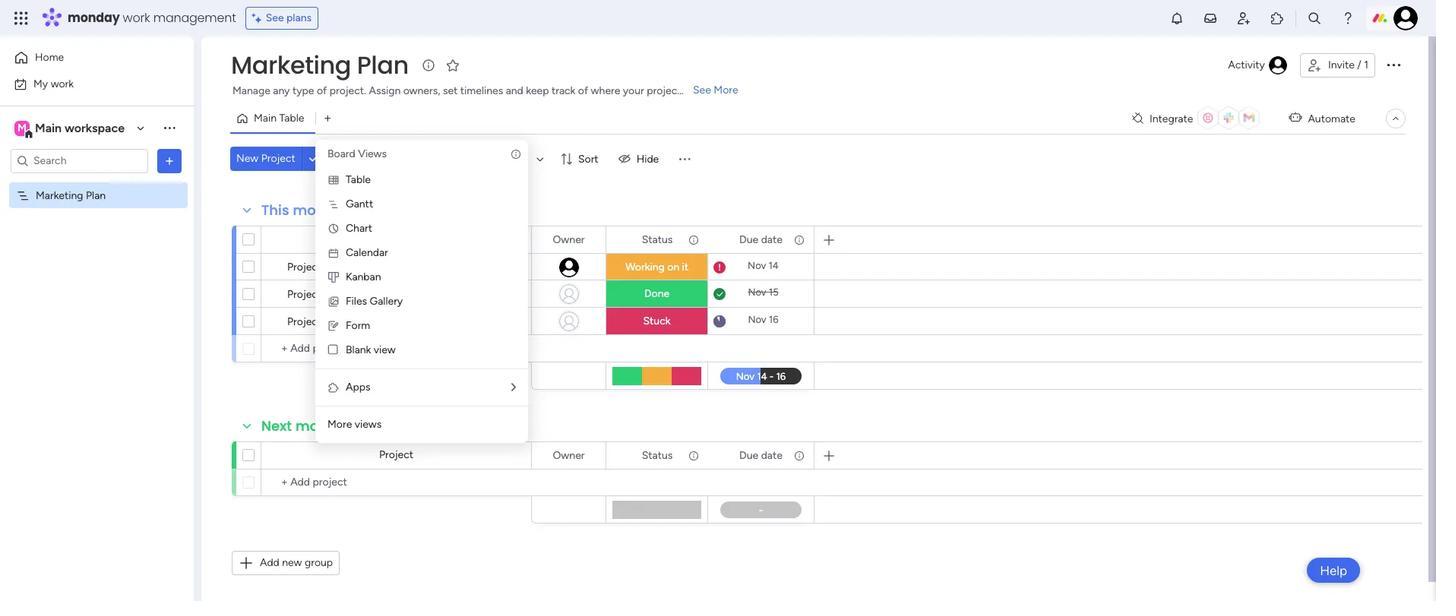 Task type: locate. For each thing, give the bounding box(es) containing it.
0 vertical spatial due date field
[[736, 231, 787, 248]]

1 vertical spatial owner field
[[549, 447, 589, 464]]

work for my
[[51, 77, 74, 90]]

home button
[[9, 46, 163, 70]]

main
[[254, 112, 277, 125], [35, 120, 62, 135]]

0 horizontal spatial table
[[279, 112, 304, 125]]

1 vertical spatial owner
[[553, 449, 585, 462]]

0 horizontal spatial marketing plan
[[36, 189, 106, 202]]

Due date field
[[736, 231, 787, 248], [736, 447, 787, 464]]

project up project 2
[[287, 261, 322, 274]]

marketing plan up type
[[231, 48, 409, 82]]

main for main table
[[254, 112, 277, 125]]

options image down workspace options image
[[162, 153, 177, 168]]

column information image
[[794, 234, 806, 246], [688, 450, 700, 462], [794, 450, 806, 462]]

of right type
[[317, 84, 327, 97]]

see for see more
[[693, 84, 711, 97]]

1 vertical spatial date
[[761, 449, 783, 462]]

new project
[[236, 152, 296, 165]]

0 horizontal spatial see
[[266, 11, 284, 24]]

activity
[[1229, 59, 1266, 71]]

plan up the assign
[[357, 48, 409, 82]]

status for status field related to next month column information icon
[[642, 449, 673, 462]]

search everything image
[[1308, 11, 1323, 26]]

stands.
[[684, 84, 718, 97]]

1 nov from the top
[[748, 260, 767, 271]]

work right monday
[[123, 9, 150, 27]]

2 of from the left
[[578, 84, 589, 97]]

it
[[682, 261, 689, 274]]

main table
[[254, 112, 304, 125]]

1 vertical spatial month
[[296, 417, 342, 436]]

main inside main table button
[[254, 112, 277, 125]]

show board description image
[[419, 58, 438, 73]]

1 vertical spatial due date field
[[736, 447, 787, 464]]

plan inside list box
[[86, 189, 106, 202]]

add
[[260, 556, 280, 569]]

status field for column information image
[[638, 231, 677, 248]]

marketing plan inside marketing plan list box
[[36, 189, 106, 202]]

2 date from the top
[[761, 449, 783, 462]]

files
[[346, 295, 367, 308]]

0 vertical spatial due date
[[740, 233, 783, 246]]

0 horizontal spatial of
[[317, 84, 327, 97]]

0 vertical spatial nov
[[748, 260, 767, 271]]

hide button
[[612, 147, 668, 171]]

of right the track at the left top of the page
[[578, 84, 589, 97]]

see
[[266, 11, 284, 24], [693, 84, 711, 97]]

blank
[[346, 344, 371, 357]]

workspace selection element
[[14, 119, 127, 139]]

invite / 1
[[1329, 59, 1369, 71]]

this
[[262, 201, 289, 220]]

1 horizontal spatial 1
[[1365, 59, 1369, 71]]

1 date from the top
[[761, 233, 783, 246]]

3 nov from the top
[[748, 314, 767, 325]]

nov left '14'
[[748, 260, 767, 271]]

1
[[1365, 59, 1369, 71], [324, 261, 329, 274]]

1 vertical spatial marketing
[[36, 189, 83, 202]]

option
[[0, 182, 194, 185]]

0 vertical spatial marketing plan
[[231, 48, 409, 82]]

more inside 'link'
[[714, 84, 739, 97]]

Owner field
[[549, 231, 589, 248], [549, 447, 589, 464]]

table
[[279, 112, 304, 125], [346, 173, 371, 186]]

of
[[317, 84, 327, 97], [578, 84, 589, 97]]

invite members image
[[1237, 11, 1252, 26]]

2 nov from the top
[[748, 287, 767, 298]]

arrow down image
[[531, 150, 550, 168]]

main right the workspace icon
[[35, 120, 62, 135]]

management
[[153, 9, 236, 27]]

main down manage
[[254, 112, 277, 125]]

board
[[328, 147, 356, 160]]

1 right /
[[1365, 59, 1369, 71]]

v2 overdue deadline image
[[714, 260, 726, 275]]

1 horizontal spatial of
[[578, 84, 589, 97]]

work right my
[[51, 77, 74, 90]]

month
[[293, 201, 339, 220], [296, 417, 342, 436]]

work inside the my work button
[[51, 77, 74, 90]]

where
[[591, 84, 621, 97]]

0 horizontal spatial options image
[[162, 153, 177, 168]]

0 vertical spatial due
[[740, 233, 759, 246]]

my work
[[33, 77, 74, 90]]

Status field
[[638, 231, 677, 248], [638, 447, 677, 464]]

2 owner field from the top
[[549, 447, 589, 464]]

help
[[1321, 563, 1348, 578]]

due date
[[740, 233, 783, 246], [740, 449, 783, 462]]

0 vertical spatial month
[[293, 201, 339, 220]]

1 vertical spatial work
[[51, 77, 74, 90]]

1 horizontal spatial plan
[[357, 48, 409, 82]]

main inside workspace selection element
[[35, 120, 62, 135]]

1 horizontal spatial options image
[[1385, 55, 1403, 74]]

nov
[[748, 260, 767, 271], [748, 287, 767, 298], [748, 314, 767, 325]]

1 vertical spatial 1
[[324, 261, 329, 274]]

1 vertical spatial plan
[[86, 189, 106, 202]]

1 owner from the top
[[553, 233, 585, 246]]

automate
[[1309, 112, 1356, 125]]

Search field
[[353, 148, 399, 170]]

project left 3
[[287, 315, 322, 328]]

work for monday
[[123, 9, 150, 27]]

0 vertical spatial status field
[[638, 231, 677, 248]]

1 horizontal spatial work
[[123, 9, 150, 27]]

work
[[123, 9, 150, 27], [51, 77, 74, 90]]

1 horizontal spatial see
[[693, 84, 711, 97]]

nov left '15'
[[748, 287, 767, 298]]

0 vertical spatial date
[[761, 233, 783, 246]]

1 vertical spatial due date
[[740, 449, 783, 462]]

see right the project
[[693, 84, 711, 97]]

your
[[623, 84, 644, 97]]

see inside see plans button
[[266, 11, 284, 24]]

see more
[[693, 84, 739, 97]]

files gallery
[[346, 295, 403, 308]]

2 vertical spatial nov
[[748, 314, 767, 325]]

marketing plan
[[231, 48, 409, 82], [36, 189, 106, 202]]

0 horizontal spatial work
[[51, 77, 74, 90]]

2 status field from the top
[[638, 447, 677, 464]]

sort button
[[554, 147, 608, 171]]

1 horizontal spatial table
[[346, 173, 371, 186]]

1 vertical spatial nov
[[748, 287, 767, 298]]

2 due from the top
[[740, 449, 759, 462]]

dapulse integrations image
[[1133, 113, 1144, 124]]

plans
[[287, 11, 312, 24]]

options image right /
[[1385, 55, 1403, 74]]

table down v2 search image
[[346, 173, 371, 186]]

2 due date from the top
[[740, 449, 783, 462]]

project left "2" at the left of page
[[287, 288, 322, 301]]

0 vertical spatial owner field
[[549, 231, 589, 248]]

1 vertical spatial status field
[[638, 447, 677, 464]]

add new group button
[[232, 551, 340, 575]]

see left plans
[[266, 11, 284, 24]]

0 horizontal spatial more
[[328, 418, 352, 431]]

0 vertical spatial table
[[279, 112, 304, 125]]

1 status field from the top
[[638, 231, 677, 248]]

plan
[[357, 48, 409, 82], [86, 189, 106, 202]]

working on it
[[626, 261, 689, 274]]

table inside button
[[279, 112, 304, 125]]

2 owner from the top
[[553, 449, 585, 462]]

nov for 2
[[748, 287, 767, 298]]

0 vertical spatial work
[[123, 9, 150, 27]]

column information image for next month
[[688, 450, 700, 462]]

0 vertical spatial 1
[[1365, 59, 1369, 71]]

v2 search image
[[342, 150, 353, 167]]

1 due from the top
[[740, 233, 759, 246]]

1 horizontal spatial more
[[714, 84, 739, 97]]

0 horizontal spatial plan
[[86, 189, 106, 202]]

16
[[769, 314, 779, 325]]

1 vertical spatial table
[[346, 173, 371, 186]]

1 vertical spatial due
[[740, 449, 759, 462]]

owner
[[553, 233, 585, 246], [553, 449, 585, 462]]

done
[[645, 287, 670, 300]]

my work button
[[9, 72, 163, 96]]

inbox image
[[1203, 11, 1219, 26]]

project right new
[[261, 152, 296, 165]]

1 vertical spatial marketing plan
[[36, 189, 106, 202]]

date
[[761, 233, 783, 246], [761, 449, 783, 462]]

status for status field related to column information image
[[642, 233, 673, 246]]

see inside 'link'
[[693, 84, 711, 97]]

0 horizontal spatial 1
[[324, 261, 329, 274]]

plan down search in workspace field
[[86, 189, 106, 202]]

0 horizontal spatial main
[[35, 120, 62, 135]]

due
[[740, 233, 759, 246], [740, 449, 759, 462]]

0 vertical spatial options image
[[1385, 55, 1403, 74]]

marketing
[[231, 48, 351, 82], [36, 189, 83, 202]]

new
[[236, 152, 259, 165]]

table down any
[[279, 112, 304, 125]]

due for first due date field
[[740, 233, 759, 246]]

1 vertical spatial see
[[693, 84, 711, 97]]

more left views
[[328, 418, 352, 431]]

1 vertical spatial status
[[642, 449, 673, 462]]

0 vertical spatial see
[[266, 11, 284, 24]]

month right this
[[293, 201, 339, 220]]

0 vertical spatial status
[[642, 233, 673, 246]]

0 vertical spatial marketing
[[231, 48, 351, 82]]

marketing up any
[[231, 48, 351, 82]]

month for next month
[[296, 417, 342, 436]]

2 status from the top
[[642, 449, 673, 462]]

form
[[346, 319, 370, 332]]

see for see plans
[[266, 11, 284, 24]]

apps image
[[328, 382, 340, 394]]

my
[[33, 77, 48, 90]]

1 vertical spatial options image
[[162, 153, 177, 168]]

project for project 1
[[287, 261, 322, 274]]

sort
[[578, 152, 599, 165]]

more right the project
[[714, 84, 739, 97]]

month down apps image
[[296, 417, 342, 436]]

Next month field
[[258, 417, 346, 436]]

This month field
[[258, 201, 343, 220]]

marketing plan down search in workspace field
[[36, 189, 106, 202]]

1 horizontal spatial main
[[254, 112, 277, 125]]

1 status from the top
[[642, 233, 673, 246]]

0 vertical spatial owner
[[553, 233, 585, 246]]

integrate
[[1150, 112, 1194, 125]]

marketing down search in workspace field
[[36, 189, 83, 202]]

project
[[261, 152, 296, 165], [287, 261, 322, 274], [287, 288, 322, 301], [287, 315, 322, 328], [379, 449, 414, 461]]

options image
[[1385, 55, 1403, 74], [162, 153, 177, 168]]

new project button
[[230, 147, 302, 171]]

1 up "2" at the left of page
[[324, 261, 329, 274]]

Search in workspace field
[[32, 152, 127, 170]]

v2 done deadline image
[[714, 287, 726, 301]]

workspace image
[[14, 120, 30, 136]]

0 horizontal spatial marketing
[[36, 189, 83, 202]]

nov left 16
[[748, 314, 767, 325]]

monday
[[68, 9, 120, 27]]

0 vertical spatial more
[[714, 84, 739, 97]]



Task type: describe. For each thing, give the bounding box(es) containing it.
select product image
[[14, 11, 29, 26]]

1 horizontal spatial marketing
[[231, 48, 351, 82]]

list arrow image
[[512, 382, 516, 393]]

workspace
[[65, 120, 125, 135]]

activity button
[[1223, 53, 1295, 78]]

notifications image
[[1170, 11, 1185, 26]]

/
[[1358, 59, 1362, 71]]

home
[[35, 51, 64, 64]]

gantt
[[346, 198, 373, 211]]

collapse board header image
[[1390, 113, 1403, 125]]

marketing inside list box
[[36, 189, 83, 202]]

project 3
[[287, 315, 330, 328]]

invite
[[1329, 59, 1355, 71]]

add to favorites image
[[445, 57, 461, 73]]

add new group
[[260, 556, 333, 569]]

next month
[[262, 417, 342, 436]]

15
[[769, 287, 779, 298]]

2 due date field from the top
[[736, 447, 787, 464]]

0 vertical spatial plan
[[357, 48, 409, 82]]

1 due date from the top
[[740, 233, 783, 246]]

kanban
[[346, 271, 381, 284]]

type
[[293, 84, 314, 97]]

chart
[[346, 222, 373, 235]]

monday work management
[[68, 9, 236, 27]]

next
[[262, 417, 292, 436]]

blank view
[[346, 344, 396, 357]]

project 2
[[287, 288, 330, 301]]

main workspace
[[35, 120, 125, 135]]

workspace options image
[[162, 120, 177, 136]]

manage any type of project. assign owners, set timelines and keep track of where your project stands.
[[233, 84, 718, 97]]

date for 2nd due date field
[[761, 449, 783, 462]]

set
[[443, 84, 458, 97]]

track
[[552, 84, 576, 97]]

autopilot image
[[1290, 108, 1303, 128]]

views
[[358, 147, 387, 160]]

new
[[282, 556, 302, 569]]

group
[[305, 556, 333, 569]]

1 horizontal spatial marketing plan
[[231, 48, 409, 82]]

1 vertical spatial more
[[328, 418, 352, 431]]

Marketing Plan field
[[227, 48, 413, 82]]

hide
[[637, 152, 659, 165]]

on
[[668, 261, 680, 274]]

nov for 1
[[748, 260, 767, 271]]

nov 14
[[748, 260, 779, 271]]

view
[[374, 344, 396, 357]]

james peterson image
[[1394, 6, 1419, 30]]

project 1
[[287, 261, 329, 274]]

filter button
[[478, 147, 550, 171]]

project
[[647, 84, 682, 97]]

filter
[[502, 152, 526, 165]]

and
[[506, 84, 524, 97]]

+ Add project text field
[[269, 474, 525, 492]]

help image
[[1341, 11, 1356, 26]]

assign
[[369, 84, 401, 97]]

1 owner field from the top
[[549, 231, 589, 248]]

status field for next month column information icon
[[638, 447, 677, 464]]

more views
[[328, 418, 382, 431]]

3
[[324, 315, 330, 328]]

any
[[273, 84, 290, 97]]

add view image
[[325, 113, 331, 124]]

month for this month
[[293, 201, 339, 220]]

column information image for this month
[[794, 234, 806, 246]]

invite / 1 button
[[1301, 53, 1376, 78]]

apps
[[346, 381, 371, 394]]

14
[[769, 260, 779, 271]]

stuck
[[644, 315, 671, 328]]

see plans button
[[245, 7, 319, 30]]

project up '+ add project' text box
[[379, 449, 414, 461]]

apps image
[[1270, 11, 1286, 26]]

project for project 2
[[287, 288, 322, 301]]

views
[[355, 418, 382, 431]]

see more link
[[692, 83, 740, 98]]

main for main workspace
[[35, 120, 62, 135]]

nov 15
[[748, 287, 779, 298]]

board views
[[328, 147, 387, 160]]

gallery
[[370, 295, 403, 308]]

1 of from the left
[[317, 84, 327, 97]]

timelines
[[461, 84, 503, 97]]

main table button
[[230, 106, 316, 131]]

see plans
[[266, 11, 312, 24]]

project for project 3
[[287, 315, 322, 328]]

due for 2nd due date field
[[740, 449, 759, 462]]

keep
[[526, 84, 549, 97]]

angle down image
[[309, 153, 316, 165]]

date for first due date field
[[761, 233, 783, 246]]

owners,
[[403, 84, 441, 97]]

project inside button
[[261, 152, 296, 165]]

m
[[18, 121, 27, 134]]

menu image
[[678, 151, 693, 166]]

2
[[324, 288, 330, 301]]

column information image
[[688, 234, 700, 246]]

project.
[[330, 84, 366, 97]]

nov 16
[[748, 314, 779, 325]]

calendar
[[346, 246, 388, 259]]

working
[[626, 261, 665, 274]]

1 inside "button"
[[1365, 59, 1369, 71]]

marketing plan list box
[[0, 179, 194, 414]]

this month
[[262, 201, 339, 220]]

manage
[[233, 84, 270, 97]]

1 due date field from the top
[[736, 231, 787, 248]]

help button
[[1308, 558, 1361, 583]]



Task type: vqa. For each thing, say whether or not it's contained in the screenshot.
the dapulse addbtn Image
no



